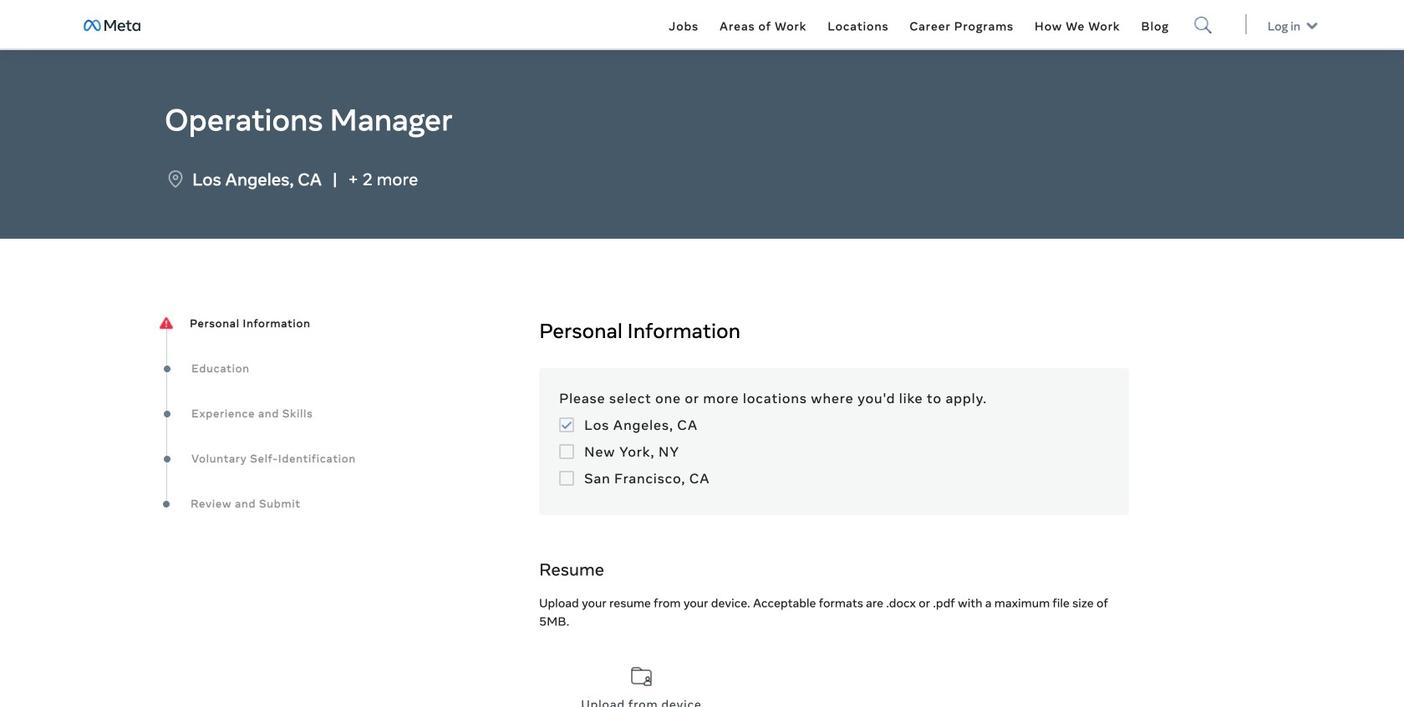 Task type: locate. For each thing, give the bounding box(es) containing it.
desktop nav logo image
[[84, 20, 141, 32]]



